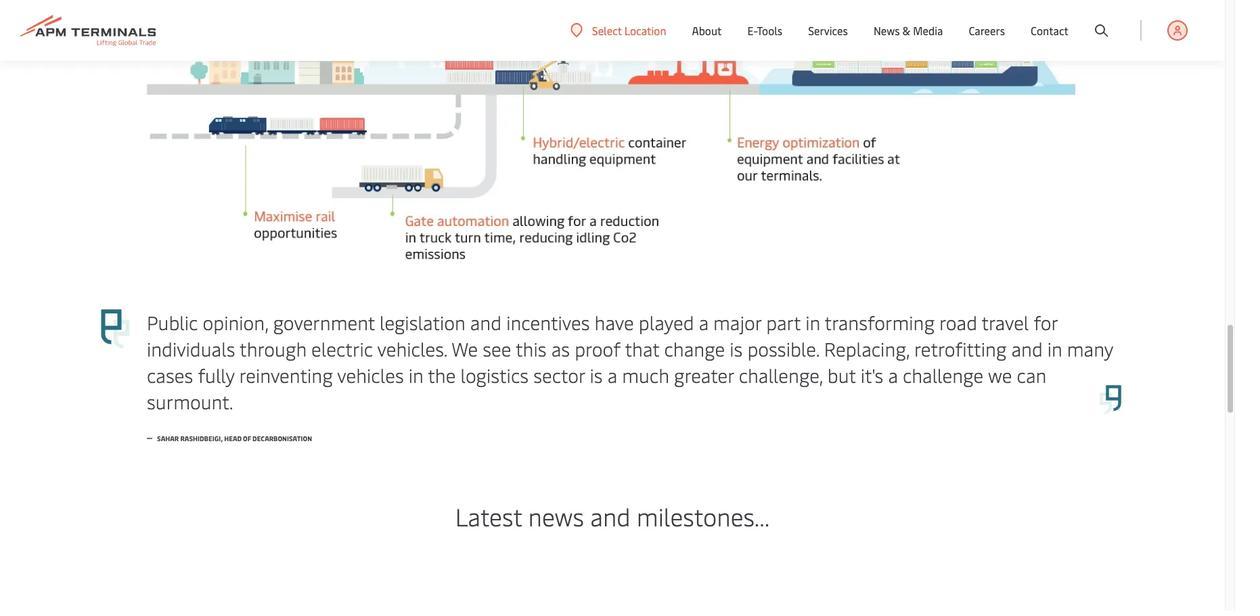 Task type: vqa. For each thing, say whether or not it's contained in the screenshot.
and to the middle
yes



Task type: describe. For each thing, give the bounding box(es) containing it.
greater
[[674, 362, 734, 388]]

that
[[625, 336, 659, 361]]

cases
[[147, 362, 193, 388]]

services
[[808, 23, 848, 38]]

select
[[592, 23, 622, 38]]

incentives
[[506, 309, 590, 335]]

media
[[913, 23, 943, 38]]

proof
[[575, 336, 621, 361]]

see
[[483, 336, 511, 361]]

vehicles
[[337, 362, 404, 388]]

fully
[[198, 362, 235, 388]]

0 horizontal spatial and
[[470, 309, 502, 335]]

surmount.
[[147, 389, 233, 414]]

about
[[692, 23, 722, 38]]

latest news and milestones...
[[455, 499, 770, 533]]

sector
[[533, 362, 585, 388]]

2 horizontal spatial a
[[888, 362, 898, 388]]

news & media button
[[874, 0, 943, 61]]

1 horizontal spatial and
[[590, 499, 631, 533]]

transforming
[[825, 309, 935, 335]]

as
[[551, 336, 570, 361]]

for
[[1034, 309, 1058, 335]]

careers
[[969, 23, 1005, 38]]

latest
[[455, 499, 522, 533]]

change
[[664, 336, 725, 361]]

played
[[639, 309, 694, 335]]

services button
[[808, 0, 848, 61]]

possible.
[[747, 336, 819, 361]]

vehicles.
[[377, 336, 447, 361]]

sahar
[[157, 434, 179, 443]]

contact button
[[1031, 0, 1069, 61]]

government
[[273, 309, 375, 335]]

we
[[988, 362, 1012, 388]]

news
[[528, 499, 584, 533]]

individuals
[[147, 336, 235, 361]]

2 horizontal spatial in
[[1048, 336, 1062, 361]]

rashidbeigi,
[[180, 434, 223, 443]]



Task type: locate. For each thing, give the bounding box(es) containing it.
contact
[[1031, 23, 1069, 38]]

reinventing
[[239, 362, 333, 388]]

0 vertical spatial is
[[730, 336, 743, 361]]

major
[[713, 309, 761, 335]]

1 vertical spatial and
[[1011, 336, 1043, 361]]

careers button
[[969, 0, 1005, 61]]

e-
[[747, 23, 757, 38]]

decarb overview apm terminals image
[[127, 0, 1098, 278]]

and right news
[[590, 499, 631, 533]]

is down proof
[[590, 362, 603, 388]]

in left the
[[409, 362, 423, 388]]

retrofitting
[[914, 336, 1007, 361]]

about button
[[692, 0, 722, 61]]

in right the part
[[806, 309, 820, 335]]

0 horizontal spatial a
[[608, 362, 617, 388]]

select location button
[[570, 23, 666, 38]]

legislation
[[380, 309, 465, 335]]

tools
[[757, 23, 782, 38]]

have
[[595, 309, 634, 335]]

logistics
[[461, 362, 529, 388]]

and
[[470, 309, 502, 335], [1011, 336, 1043, 361], [590, 499, 631, 533]]

opinion,
[[203, 309, 268, 335]]

part
[[766, 309, 801, 335]]

a
[[699, 309, 709, 335], [608, 362, 617, 388], [888, 362, 898, 388]]

replacing,
[[824, 336, 910, 361]]

and up see
[[470, 309, 502, 335]]

2 vertical spatial and
[[590, 499, 631, 533]]

a right it's
[[888, 362, 898, 388]]

select location
[[592, 23, 666, 38]]

a down proof
[[608, 362, 617, 388]]

and up can
[[1011, 336, 1043, 361]]

2 vertical spatial in
[[409, 362, 423, 388]]

1 horizontal spatial in
[[806, 309, 820, 335]]

in down for
[[1048, 336, 1062, 361]]

it's
[[861, 362, 883, 388]]

2 horizontal spatial and
[[1011, 336, 1043, 361]]

a up change
[[699, 309, 709, 335]]

sahar rashidbeigi, head of decarbonisation
[[157, 434, 312, 443]]

decarbonisation
[[252, 434, 312, 443]]

but
[[828, 362, 856, 388]]

road
[[939, 309, 977, 335]]

1 vertical spatial is
[[590, 362, 603, 388]]

head
[[224, 434, 242, 443]]

milestones...
[[637, 499, 770, 533]]

challenge,
[[739, 362, 823, 388]]

we
[[452, 336, 478, 361]]

is down major
[[730, 336, 743, 361]]

1 horizontal spatial is
[[730, 336, 743, 361]]

news & media
[[874, 23, 943, 38]]

travel
[[982, 309, 1029, 335]]

0 vertical spatial in
[[806, 309, 820, 335]]

electric
[[311, 336, 373, 361]]

this
[[516, 336, 547, 361]]

1 vertical spatial in
[[1048, 336, 1062, 361]]

public
[[147, 309, 198, 335]]

the
[[428, 362, 456, 388]]

&
[[903, 23, 910, 38]]

location
[[625, 23, 666, 38]]

0 horizontal spatial in
[[409, 362, 423, 388]]

much
[[622, 362, 669, 388]]

in
[[806, 309, 820, 335], [1048, 336, 1062, 361], [409, 362, 423, 388]]

of
[[243, 434, 251, 443]]

public opinion, government legislation and incentives have played a major part in transforming road travel for individuals through electric vehicles. we see this as proof that change is possible. replacing, retrofitting and in many cases fully reinventing vehicles in the logistics sector is a much greater challenge, but it's a challenge we can surmount.
[[147, 309, 1113, 414]]

is
[[730, 336, 743, 361], [590, 362, 603, 388]]

can
[[1017, 362, 1046, 388]]

challenge
[[903, 362, 983, 388]]

e-tools button
[[747, 0, 782, 61]]

0 vertical spatial and
[[470, 309, 502, 335]]

1 horizontal spatial a
[[699, 309, 709, 335]]

0 horizontal spatial is
[[590, 362, 603, 388]]

through
[[240, 336, 307, 361]]

news
[[874, 23, 900, 38]]

many
[[1067, 336, 1113, 361]]

e-tools
[[747, 23, 782, 38]]



